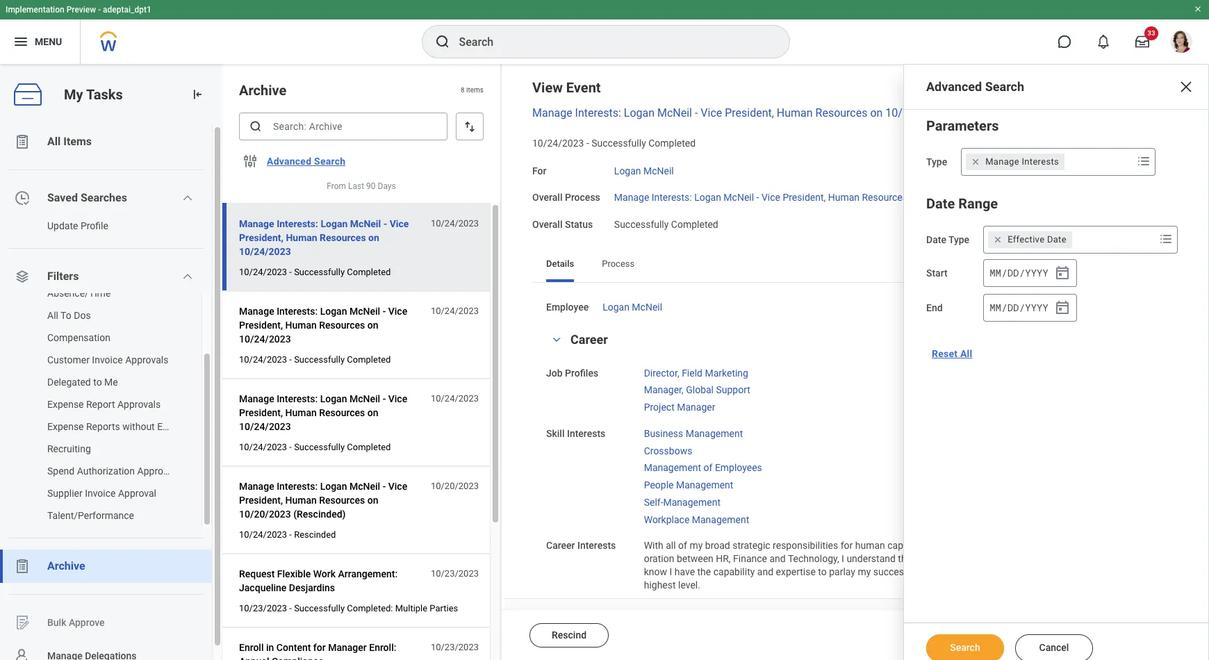 Task type: describe. For each thing, give the bounding box(es) containing it.
request
[[239, 569, 275, 580]]

understand
[[847, 554, 896, 565]]

implementation
[[6, 5, 64, 15]]

logan mcneil for 10/24/2023 - successfully completed
[[615, 165, 674, 176]]

job profiles
[[547, 368, 599, 379]]

advanced search button
[[261, 147, 351, 175]]

completed for 1st manage interests: logan mcneil - vice president, human resources on 10/24/2023 button from the bottom
[[347, 442, 391, 453]]

user plus image
[[14, 648, 31, 661]]

management for business
[[686, 428, 743, 439]]

self-
[[644, 497, 664, 508]]

manage interests, press delete to clear value. option
[[967, 154, 1065, 170]]

approvals for customer invoice approvals
[[125, 355, 169, 366]]

expense reports without exceptions
[[47, 421, 205, 433]]

list containing all items
[[0, 125, 223, 661]]

10/23/2023 - successfully completed: multiple parties
[[239, 604, 458, 614]]

invoice for approvals
[[92, 355, 123, 366]]

1 vertical spatial i
[[670, 567, 673, 578]]

spend authorization approvals
[[47, 466, 181, 477]]

completed inside the overall status element
[[672, 219, 719, 230]]

profile
[[81, 220, 108, 232]]

start group
[[984, 259, 1078, 287]]

0 vertical spatial 10/20/2023
[[431, 481, 479, 492]]

10/24/2023 - rescinded
[[239, 530, 336, 540]]

1 manage interests: logan mcneil - vice president, human resources on 10/24/2023 button from the top
[[239, 216, 423, 260]]

for inside enroll in content for manager enroll: annual compliance
[[313, 643, 326, 654]]

successes
[[874, 567, 920, 578]]

cancel button
[[1016, 635, 1094, 661]]

2 an from the left
[[1049, 567, 1060, 578]]

1 vertical spatial the
[[1129, 567, 1143, 578]]

items selected list for skill interests
[[644, 425, 785, 527]]

dd for start
[[1008, 266, 1020, 279]]

end group
[[984, 294, 1078, 322]]

plus
[[981, 540, 999, 552]]

flexible
[[277, 569, 311, 580]]

project manager
[[644, 402, 716, 413]]

inbox large image
[[1136, 35, 1150, 49]]

adeptai_dpt1
[[103, 5, 151, 15]]

x small image
[[992, 233, 1006, 247]]

interests for manage interests
[[1022, 156, 1060, 167]]

president, for 2nd manage interests: logan mcneil - vice president, human resources on 10/24/2023 button from the top of the item list element
[[239, 320, 283, 331]]

manager inside "link"
[[677, 402, 716, 413]]

career interests
[[547, 540, 616, 552]]

completed for 2nd manage interests: logan mcneil - vice president, human resources on 10/24/2023 button from the top of the item list element
[[347, 355, 391, 365]]

mm / dd / yyyy for end
[[990, 301, 1049, 314]]

self-management link
[[644, 494, 721, 508]]

work
[[313, 569, 336, 580]]

advanced inside button
[[267, 156, 312, 167]]

expense reports without exceptions button
[[0, 416, 205, 438]]

2 manage interests: logan mcneil - vice president, human resources on 10/24/2023 button from the top
[[239, 303, 423, 348]]

on for manage interests: logan mcneil - vice president, human resources on 10/20/2023 (rescinded) "button"
[[368, 495, 379, 506]]

interests: for third manage interests: logan mcneil - vice president, human resources on 10/24/2023 button from the bottom of the item list element
[[277, 218, 318, 230]]

parameters group
[[927, 115, 1187, 176]]

project manager link
[[644, 399, 716, 413]]

vice for third manage interests: logan mcneil - vice president, human resources on 10/24/2023 button from the bottom of the item list element
[[390, 218, 409, 230]]

supplier invoice approval
[[47, 488, 156, 499]]

logan mcneil link for 10/24/2023 - successfully completed
[[615, 162, 674, 176]]

0 horizontal spatial my
[[690, 540, 703, 552]]

chevron down image for filters
[[182, 271, 194, 282]]

nervous
[[947, 554, 981, 565]]

date range button
[[927, 195, 999, 212]]

clipboard image
[[14, 558, 31, 575]]

have
[[675, 567, 695, 578]]

range
[[959, 195, 999, 212]]

tab list containing details
[[533, 249, 1172, 282]]

finance
[[734, 554, 768, 565]]

manage interests: logan mcneil - vice president, human resources on 10/24/2023 for third manage interests: logan mcneil - vice president, human resources on 10/24/2023 button from the bottom of the item list element
[[239, 218, 409, 257]]

highest
[[644, 580, 676, 591]]

effective date
[[1008, 234, 1067, 245]]

type inside date range group
[[949, 234, 970, 245]]

effective date element
[[1008, 234, 1067, 246]]

organization
[[1062, 567, 1116, 578]]

overall status element
[[615, 211, 719, 231]]

all inside reset all button
[[961, 348, 973, 359]]

0 vertical spatial process
[[565, 192, 601, 203]]

approvals for expense report approvals
[[118, 399, 161, 410]]

1 vertical spatial 10/23/2023
[[239, 604, 287, 614]]

career for career
[[571, 332, 608, 347]]

manage interests
[[986, 156, 1060, 167]]

items
[[63, 135, 92, 148]]

update
[[47, 220, 78, 232]]

management of employees
[[644, 463, 763, 474]]

manage interests: logan mcneil - vice president, human resources on 10/24/2023 link for process
[[615, 189, 976, 203]]

1 an from the left
[[941, 567, 952, 578]]

advanced search inside dialog
[[927, 79, 1025, 94]]

1 horizontal spatial all
[[1034, 554, 1044, 565]]

capital
[[888, 540, 917, 552]]

parameters button
[[927, 118, 1000, 134]]

expense for expense reports without exceptions
[[47, 421, 84, 433]]

manage interests: logan mcneil - vice president, human resources on 10/24/2023 for 2nd manage interests: logan mcneil - vice president, human resources on 10/24/2023 button from the top of the item list element
[[239, 306, 408, 345]]

implementation preview -   adeptai_dpt1 banner
[[0, 0, 1210, 64]]

on for 1st manage interests: logan mcneil - vice president, human resources on 10/24/2023 button from the bottom
[[368, 408, 379, 419]]

interests: for 1st manage interests: logan mcneil - vice president, human resources on 10/24/2023 button from the bottom
[[277, 394, 318, 405]]

and down the collab
[[1124, 554, 1140, 565]]

prompts image
[[1159, 231, 1175, 248]]

archive inside button
[[47, 560, 85, 573]]

approve
[[69, 617, 105, 628]]

crossbows link
[[644, 443, 693, 457]]

from last 90 days
[[327, 181, 396, 191]]

exceptions
[[157, 421, 205, 433]]

vice for manage interests: logan mcneil - vice president, human resources on 10/20/2023 (rescinded) "button"
[[388, 481, 408, 492]]

mm / dd / yyyy for start
[[990, 266, 1049, 279]]

manage interests: logan mcneil - vice president, human resources on 10/24/2023 link for event
[[533, 107, 945, 120]]

logan mcneil link for process
[[603, 299, 663, 313]]

status
[[565, 219, 593, 230]]

item list element
[[223, 64, 502, 661]]

hr,
[[716, 554, 731, 565]]

role
[[999, 567, 1015, 578]]

date range group
[[927, 193, 1187, 323]]

all for all items
[[47, 135, 61, 148]]

management for people
[[677, 480, 734, 491]]

management for workplace
[[692, 514, 750, 525]]

bulk approve
[[47, 617, 105, 628]]

arrangement:
[[338, 569, 398, 580]]

workplace management link
[[644, 511, 750, 525]]

1 horizontal spatial my
[[858, 567, 871, 578]]

configure image
[[242, 153, 259, 170]]

with all of my broad strategic responsibilities for human capital management, plus blended responsibilities and collab oration between hr, finance and technology, i understand the central nervous systems of all our organizations and know i have the capability and expertise to parlay my successes into an expanded role to lead an organization at the highest level.
[[644, 540, 1154, 591]]

people management link
[[644, 477, 734, 491]]

profile logan mcneil element
[[1163, 26, 1202, 57]]

yyyy for end
[[1026, 301, 1049, 314]]

spend
[[47, 466, 75, 477]]

to inside "button"
[[93, 377, 102, 388]]

customer invoice approvals
[[47, 355, 169, 366]]

crossbows
[[644, 445, 693, 457]]

multiple
[[395, 604, 428, 614]]

central
[[915, 554, 944, 565]]

compensation
[[47, 332, 110, 343]]

manage interests: logan mcneil - vice president, human resources on 10/20/2023 (rescinded) button
[[239, 478, 423, 523]]

0 vertical spatial search
[[986, 79, 1025, 94]]

from
[[327, 181, 346, 191]]

project
[[644, 402, 675, 413]]

calendar image
[[1055, 265, 1072, 282]]

cancel
[[1040, 642, 1070, 654]]

close environment banner image
[[1195, 5, 1203, 13]]

in
[[266, 643, 274, 654]]

workplace management
[[644, 514, 750, 525]]

date for date range
[[927, 195, 956, 212]]

successfully for third manage interests: logan mcneil - vice president, human resources on 10/24/2023 button from the bottom of the item list element
[[294, 267, 345, 277]]

search button
[[927, 635, 1005, 661]]

self-management
[[644, 497, 721, 508]]

10/23/2023 for request flexible work arrangement: jacqueline desjardins
[[431, 569, 479, 579]]

Search: Archive text field
[[239, 113, 448, 140]]

last
[[348, 181, 364, 191]]

overall process
[[533, 192, 601, 203]]

rescinded
[[294, 530, 336, 540]]

- inside banner
[[98, 5, 101, 15]]

resources for 2nd manage interests: logan mcneil - vice president, human resources on 10/24/2023 button from the top of the item list element
[[319, 320, 365, 331]]

invoice for approval
[[85, 488, 116, 499]]

president, for third manage interests: logan mcneil - vice president, human resources on 10/24/2023 button from the bottom of the item list element
[[239, 232, 284, 243]]

desjardins
[[289, 583, 335, 594]]

without
[[123, 421, 155, 433]]

management for self-
[[664, 497, 721, 508]]

business management
[[644, 428, 743, 439]]

prompts image
[[1136, 153, 1153, 170]]

collab
[[1125, 540, 1154, 552]]

business management link
[[644, 425, 743, 439]]

enroll in content for manager enroll: annual compliance
[[239, 643, 397, 661]]

supplier
[[47, 488, 83, 499]]

2 responsibilities from the left
[[1039, 540, 1104, 552]]

expanded
[[954, 567, 996, 578]]

the capability
[[698, 567, 755, 578]]

interests for career interests
[[578, 540, 616, 552]]

effective
[[1008, 234, 1045, 245]]

overall for overall status
[[533, 219, 563, 230]]

successfully for 'request flexible work arrangement: jacqueline desjardins' "button" at the bottom of page
[[294, 604, 345, 614]]

preview
[[67, 5, 96, 15]]

strategic
[[733, 540, 771, 552]]

employee
[[547, 302, 589, 313]]

successfully for 2nd manage interests: logan mcneil - vice president, human resources on 10/24/2023 button from the top of the item list element
[[294, 355, 345, 365]]

date for date type
[[927, 234, 947, 245]]

10/24/2023 - successfully completed for 2nd manage interests: logan mcneil - vice president, human resources on 10/24/2023 button from the top of the item list element
[[239, 355, 391, 365]]

chevron down image for saved searches
[[182, 193, 194, 204]]

notifications large image
[[1097, 35, 1111, 49]]

3 manage interests: logan mcneil - vice president, human resources on 10/24/2023 button from the top
[[239, 391, 423, 435]]

lead
[[1028, 567, 1047, 578]]

parlay
[[830, 567, 856, 578]]

all to dos button
[[0, 305, 188, 327]]

successfully completed
[[615, 219, 719, 230]]



Task type: vqa. For each thing, say whether or not it's contained in the screenshot.
1st the "Amit Patel" LINK from the bottom of the page
no



Task type: locate. For each thing, give the bounding box(es) containing it.
workplace
[[644, 514, 690, 525]]

end
[[927, 302, 943, 314]]

jacqueline
[[239, 583, 287, 594]]

resources for 1st manage interests: logan mcneil - vice president, human resources on 10/24/2023 button from the bottom
[[319, 408, 365, 419]]

type left x small image
[[927, 156, 948, 168]]

1 vertical spatial overall
[[533, 219, 563, 230]]

mm for end
[[990, 301, 1002, 314]]

1 vertical spatial interests
[[567, 428, 606, 439]]

1 vertical spatial 10/20/2023
[[239, 509, 291, 520]]

0 horizontal spatial type
[[927, 156, 948, 168]]

tab list
[[533, 249, 1172, 282]]

10/20/2023 inside manage interests: logan mcneil - vice president, human resources on 10/20/2023 (rescinded)
[[239, 509, 291, 520]]

10/23/2023 up the parties
[[431, 569, 479, 579]]

advanced search inside button
[[267, 156, 346, 167]]

0 horizontal spatial archive
[[47, 560, 85, 573]]

0 vertical spatial for
[[841, 540, 853, 552]]

0 vertical spatial yyyy
[[1026, 266, 1049, 279]]

mm for start
[[990, 266, 1002, 279]]

10/24/2023 - successfully completed for 1st manage interests: logan mcneil - vice president, human resources on 10/24/2023 button from the bottom
[[239, 442, 391, 453]]

0 horizontal spatial the
[[899, 554, 912, 565]]

10/23/2023 down the parties
[[431, 643, 479, 653]]

my up between
[[690, 540, 703, 552]]

1 vertical spatial all
[[47, 310, 58, 321]]

2 mm from the top
[[990, 301, 1002, 314]]

responsibilities up technology,
[[773, 540, 839, 552]]

1 vertical spatial career
[[547, 540, 575, 552]]

management down management of employees
[[677, 480, 734, 491]]

invoice inside 'button'
[[92, 355, 123, 366]]

support
[[717, 385, 751, 396]]

2 horizontal spatial search
[[986, 79, 1025, 94]]

process
[[565, 192, 601, 203], [602, 259, 635, 269]]

human for third manage interests: logan mcneil - vice president, human resources on 10/24/2023 button from the bottom of the item list element
[[286, 232, 317, 243]]

0 vertical spatial dd
[[1008, 266, 1020, 279]]

archive right clipboard icon
[[47, 560, 85, 573]]

for up compliance
[[313, 643, 326, 654]]

logan mcneil link up "career" button
[[603, 299, 663, 313]]

list containing absence/time
[[0, 282, 212, 527]]

2 vertical spatial 10/23/2023
[[431, 643, 479, 653]]

on inside manage interests: logan mcneil - vice president, human resources on 10/20/2023 (rescinded)
[[368, 495, 379, 506]]

manage interests: logan mcneil - vice president, human resources on 10/20/2023 (rescinded)
[[239, 481, 408, 520]]

for inside with all of my broad strategic responsibilities for human capital management, plus blended responsibilities and collab oration between hr, finance and technology, i understand the central nervous systems of all our organizations and know i have the capability and expertise to parlay my successes into an expanded role to lead an organization at the highest level.
[[841, 540, 853, 552]]

the down capital
[[899, 554, 912, 565]]

president, for manage interests: logan mcneil - vice president, human resources on 10/20/2023 (rescinded) "button"
[[239, 495, 283, 506]]

2 vertical spatial chevron down image
[[549, 335, 565, 345]]

advanced inside dialog
[[927, 79, 983, 94]]

list inside the my tasks element
[[0, 282, 212, 527]]

mm / dd / yyyy inside end group
[[990, 301, 1049, 314]]

2 vertical spatial search
[[951, 642, 981, 654]]

0 vertical spatial mm
[[990, 266, 1002, 279]]

content
[[277, 643, 311, 654]]

1 vertical spatial type
[[949, 234, 970, 245]]

skill interests
[[547, 428, 606, 439]]

mm / dd / yyyy down effective
[[990, 266, 1049, 279]]

archive
[[239, 82, 287, 99], [47, 560, 85, 573]]

approvals up without
[[118, 399, 161, 410]]

1 responsibilities from the left
[[773, 540, 839, 552]]

items selected list for job profiles
[[644, 365, 773, 414]]

1 horizontal spatial the
[[1129, 567, 1143, 578]]

1 vertical spatial process
[[602, 259, 635, 269]]

mm / dd / yyyy inside the start "group"
[[990, 266, 1049, 279]]

invoice down authorization
[[85, 488, 116, 499]]

10/24/2023 - successfully completed for third manage interests: logan mcneil - vice president, human resources on 10/24/2023 button from the bottom of the item list element
[[239, 267, 391, 277]]

enroll:
[[369, 643, 397, 654]]

director, field marketing link
[[644, 365, 749, 379]]

dd inside the start "group"
[[1008, 266, 1020, 279]]

expense up recruiting
[[47, 421, 84, 433]]

on for 2nd manage interests: logan mcneil - vice president, human resources on 10/24/2023 button from the top of the item list element
[[368, 320, 379, 331]]

human for manage interests: logan mcneil - vice president, human resources on 10/20/2023 (rescinded) "button"
[[285, 495, 317, 506]]

dd inside end group
[[1008, 301, 1020, 314]]

advanced search up parameters button
[[927, 79, 1025, 94]]

expense report approvals button
[[0, 394, 188, 416]]

manage inside option
[[986, 156, 1020, 167]]

implementation preview -   adeptai_dpt1
[[6, 5, 151, 15]]

1 vertical spatial my
[[858, 567, 871, 578]]

x image
[[1179, 79, 1195, 95]]

manager left enroll:
[[328, 643, 367, 654]]

2 list from the top
[[0, 282, 212, 527]]

manage interests element
[[986, 156, 1060, 168]]

logan mcneil up "career" button
[[603, 302, 663, 313]]

an down our
[[1049, 567, 1060, 578]]

logan mcneil link
[[615, 162, 674, 176], [603, 299, 663, 313]]

all right reset
[[961, 348, 973, 359]]

expense down delegated in the left bottom of the page
[[47, 399, 84, 410]]

management down crossbows
[[644, 463, 702, 474]]

items selected list containing director, field marketing
[[644, 365, 773, 414]]

report
[[86, 399, 115, 410]]

completed:
[[347, 604, 393, 614]]

1 vertical spatial for
[[313, 643, 326, 654]]

an right the "into"
[[941, 567, 952, 578]]

0 vertical spatial the
[[899, 554, 912, 565]]

search inside item list element
[[314, 156, 346, 167]]

absence/time
[[47, 288, 111, 299]]

my down understand
[[858, 567, 871, 578]]

resources for manage interests: logan mcneil - vice president, human resources on 10/20/2023 (rescinded) "button"
[[319, 495, 365, 506]]

all
[[666, 540, 676, 552], [1034, 554, 1044, 565]]

0 vertical spatial items selected list
[[644, 365, 773, 414]]

list
[[0, 125, 223, 661], [0, 282, 212, 527]]

successfully inside the overall status element
[[615, 219, 669, 230]]

0 vertical spatial invoice
[[92, 355, 123, 366]]

logan mcneil up the overall status element
[[615, 165, 674, 176]]

update profile
[[47, 220, 108, 232]]

approvals
[[125, 355, 169, 366], [118, 399, 161, 410], [137, 466, 181, 477]]

1 dd from the top
[[1008, 266, 1020, 279]]

items
[[467, 86, 484, 94]]

1 horizontal spatial type
[[949, 234, 970, 245]]

1 vertical spatial manager
[[328, 643, 367, 654]]

recruiting button
[[0, 438, 188, 460]]

dd down effective
[[1008, 266, 1020, 279]]

1 horizontal spatial of
[[704, 463, 713, 474]]

start
[[927, 268, 948, 279]]

technology,
[[788, 554, 840, 565]]

process right details
[[602, 259, 635, 269]]

all to dos
[[47, 310, 91, 321]]

1 horizontal spatial search
[[951, 642, 981, 654]]

to left "me"
[[93, 377, 102, 388]]

approvals inside button
[[137, 466, 181, 477]]

job
[[547, 368, 563, 379]]

- inside manage interests: logan mcneil - vice president, human resources on 10/20/2023 (rescinded)
[[383, 481, 386, 492]]

interests inside option
[[1022, 156, 1060, 167]]

1 horizontal spatial advanced search
[[927, 79, 1025, 94]]

2 horizontal spatial to
[[1017, 567, 1026, 578]]

approvals inside 'button'
[[125, 355, 169, 366]]

expense
[[47, 399, 84, 410], [47, 421, 84, 433]]

filters
[[47, 270, 79, 283]]

manage interests: logan mcneil - vice president, human resources on 10/24/2023 for 1st manage interests: logan mcneil - vice president, human resources on 10/24/2023 button from the bottom
[[239, 394, 408, 433]]

and down finance on the bottom of page
[[758, 567, 774, 578]]

profiles
[[565, 368, 599, 379]]

and
[[1107, 540, 1123, 552], [770, 554, 786, 565], [1124, 554, 1140, 565], [758, 567, 774, 578]]

date inside effective date element
[[1048, 234, 1067, 245]]

rename image
[[14, 615, 31, 631]]

responsibilities up our
[[1039, 540, 1104, 552]]

0 horizontal spatial all
[[666, 540, 676, 552]]

0 vertical spatial archive
[[239, 82, 287, 99]]

searches
[[81, 191, 127, 204]]

0 horizontal spatial of
[[679, 540, 688, 552]]

compensation button
[[0, 327, 188, 349]]

career for career interests
[[547, 540, 575, 552]]

talent/performance
[[47, 510, 134, 522]]

1 horizontal spatial for
[[841, 540, 853, 552]]

manage inside manage interests: logan mcneil - vice president, human resources on 10/20/2023 (rescinded)
[[239, 481, 274, 492]]

1 vertical spatial mm
[[990, 301, 1002, 314]]

know
[[644, 567, 668, 578]]

0 horizontal spatial to
[[93, 377, 102, 388]]

1 vertical spatial approvals
[[118, 399, 161, 410]]

customer
[[47, 355, 90, 366]]

0 vertical spatial chevron down image
[[182, 193, 194, 204]]

0 vertical spatial i
[[842, 554, 845, 565]]

vice for 1st manage interests: logan mcneil - vice president, human resources on 10/24/2023 button from the bottom
[[388, 394, 408, 405]]

0 vertical spatial logan mcneil link
[[615, 162, 674, 176]]

1 yyyy from the top
[[1026, 266, 1049, 279]]

yyyy
[[1026, 266, 1049, 279], [1026, 301, 1049, 314]]

0 horizontal spatial process
[[565, 192, 601, 203]]

career
[[571, 332, 608, 347], [547, 540, 575, 552]]

yyyy inside the start "group"
[[1026, 266, 1049, 279]]

all inside all items button
[[47, 135, 61, 148]]

the right at
[[1129, 567, 1143, 578]]

saved
[[47, 191, 78, 204]]

my tasks element
[[0, 64, 223, 661]]

bulk approve link
[[0, 606, 212, 640]]

yyyy left calendar image on the top right of the page
[[1026, 301, 1049, 314]]

human for 2nd manage interests: logan mcneil - vice president, human resources on 10/24/2023 button from the top of the item list element
[[285, 320, 317, 331]]

on for third manage interests: logan mcneil - vice president, human resources on 10/24/2023 button from the bottom of the item list element
[[369, 232, 380, 243]]

of up between
[[679, 540, 688, 552]]

yyyy left calendar icon
[[1026, 266, 1049, 279]]

0 vertical spatial all
[[666, 540, 676, 552]]

1 overall from the top
[[533, 192, 563, 203]]

2 items selected list from the top
[[644, 425, 785, 527]]

1 horizontal spatial i
[[842, 554, 845, 565]]

resources inside manage interests: logan mcneil - vice president, human resources on 10/20/2023 (rescinded)
[[319, 495, 365, 506]]

between
[[677, 554, 714, 565]]

advanced
[[927, 79, 983, 94], [267, 156, 312, 167]]

1 horizontal spatial to
[[819, 567, 827, 578]]

interests: inside manage interests: logan mcneil - vice president, human resources on 10/20/2023 (rescinded)
[[277, 481, 318, 492]]

0 vertical spatial expense
[[47, 399, 84, 410]]

dd
[[1008, 266, 1020, 279], [1008, 301, 1020, 314]]

management up broad at the bottom of page
[[692, 514, 750, 525]]

vice for 2nd manage interests: logan mcneil - vice president, human resources on 10/24/2023 button from the top of the item list element
[[388, 306, 408, 317]]

for left the "human"
[[841, 540, 853, 552]]

1 vertical spatial advanced
[[267, 156, 312, 167]]

advanced up parameters button
[[927, 79, 983, 94]]

0 horizontal spatial an
[[941, 567, 952, 578]]

manager, global support
[[644, 385, 751, 396]]

0 vertical spatial overall
[[533, 192, 563, 203]]

0 horizontal spatial i
[[670, 567, 673, 578]]

approvals up approval
[[137, 466, 181, 477]]

2 horizontal spatial of
[[1023, 554, 1032, 565]]

process up the status
[[565, 192, 601, 203]]

clipboard image
[[14, 134, 31, 150]]

10/23/2023 for enroll in content for manager enroll: annual compliance
[[431, 643, 479, 653]]

search image
[[249, 120, 263, 134]]

into
[[922, 567, 939, 578]]

marketing
[[705, 368, 749, 379]]

the
[[899, 554, 912, 565], [1129, 567, 1143, 578]]

0 horizontal spatial search
[[314, 156, 346, 167]]

2 vertical spatial interests
[[578, 540, 616, 552]]

advanced search up from
[[267, 156, 346, 167]]

manage
[[533, 107, 573, 120], [986, 156, 1020, 167], [615, 192, 650, 203], [239, 218, 274, 230], [239, 306, 274, 317], [239, 394, 274, 405], [239, 481, 274, 492]]

effective date, press delete to clear value. option
[[989, 232, 1073, 248]]

1 vertical spatial search
[[314, 156, 346, 167]]

resources for third manage interests: logan mcneil - vice president, human resources on 10/24/2023 button from the bottom of the item list element
[[320, 232, 366, 243]]

logan mcneil link up the overall status element
[[615, 162, 674, 176]]

search image
[[434, 33, 451, 50]]

approvals down compensation button
[[125, 355, 169, 366]]

dd for end
[[1008, 301, 1020, 314]]

2 dd from the top
[[1008, 301, 1020, 314]]

1 vertical spatial dd
[[1008, 301, 1020, 314]]

0 vertical spatial mm / dd / yyyy
[[990, 266, 1049, 279]]

of down blended
[[1023, 554, 1032, 565]]

0 vertical spatial advanced search
[[927, 79, 1025, 94]]

1 vertical spatial chevron down image
[[182, 271, 194, 282]]

mm down the start "group"
[[990, 301, 1002, 314]]

manager inside enroll in content for manager enroll: annual compliance
[[328, 643, 367, 654]]

logan
[[624, 107, 655, 120], [615, 165, 641, 176], [695, 192, 722, 203], [321, 218, 348, 230], [603, 302, 630, 313], [320, 306, 347, 317], [320, 394, 347, 405], [320, 481, 347, 492]]

2 vertical spatial approvals
[[137, 466, 181, 477]]

logan mcneil
[[615, 165, 674, 176], [603, 302, 663, 313]]

advanced right configure icon
[[267, 156, 312, 167]]

type inside parameters group
[[927, 156, 948, 168]]

/
[[1002, 266, 1008, 279], [1020, 266, 1026, 279], [1002, 301, 1008, 314], [1020, 301, 1026, 314]]

expense for expense report approvals
[[47, 399, 84, 410]]

i left the have at bottom
[[670, 567, 673, 578]]

president, for 1st manage interests: logan mcneil - vice president, human resources on 10/24/2023 button from the bottom
[[239, 408, 283, 419]]

2 mm / dd / yyyy from the top
[[990, 301, 1049, 314]]

successfully for 1st manage interests: logan mcneil - vice president, human resources on 10/24/2023 button from the bottom
[[294, 442, 345, 453]]

0 horizontal spatial advanced
[[267, 156, 312, 167]]

0 vertical spatial advanced
[[927, 79, 983, 94]]

2 vertical spatial manage interests: logan mcneil - vice president, human resources on 10/24/2023 button
[[239, 391, 423, 435]]

chevron down image inside saved searches dropdown button
[[182, 193, 194, 204]]

process inside tab list
[[602, 259, 635, 269]]

items selected list containing business management
[[644, 425, 785, 527]]

overall status
[[533, 219, 593, 230]]

recruiting
[[47, 444, 91, 455]]

date up start on the right top of page
[[927, 234, 947, 245]]

expertise
[[776, 567, 816, 578]]

interests right x small image
[[1022, 156, 1060, 167]]

1 vertical spatial expense
[[47, 421, 84, 433]]

1 horizontal spatial 10/20/2023
[[431, 481, 479, 492]]

clock check image
[[14, 190, 31, 207]]

all up lead
[[1034, 554, 1044, 565]]

overall down for
[[533, 192, 563, 203]]

2 overall from the top
[[533, 219, 563, 230]]

10/20/2023
[[431, 481, 479, 492], [239, 509, 291, 520]]

mm / dd / yyyy down the start "group"
[[990, 301, 1049, 314]]

mcneil inside manage interests: logan mcneil - vice president, human resources on 10/20/2023 (rescinded)
[[350, 481, 380, 492]]

and up expertise
[[770, 554, 786, 565]]

human for 1st manage interests: logan mcneil - vice president, human resources on 10/24/2023 button from the bottom
[[285, 408, 317, 419]]

0 horizontal spatial manager
[[328, 643, 367, 654]]

1 list from the top
[[0, 125, 223, 661]]

vice inside manage interests: logan mcneil - vice president, human resources on 10/20/2023 (rescinded)
[[388, 481, 408, 492]]

to
[[93, 377, 102, 388], [819, 567, 827, 578], [1017, 567, 1026, 578]]

president, inside manage interests: logan mcneil - vice president, human resources on 10/20/2023 (rescinded)
[[239, 495, 283, 506]]

0 vertical spatial all
[[47, 135, 61, 148]]

0 horizontal spatial for
[[313, 643, 326, 654]]

0 vertical spatial approvals
[[125, 355, 169, 366]]

and left the collab
[[1107, 540, 1123, 552]]

interests right the 'skill'
[[567, 428, 606, 439]]

reset
[[932, 348, 958, 359]]

all for all to dos
[[47, 310, 58, 321]]

dialog
[[904, 64, 1210, 661]]

chevron down image inside filters dropdown button
[[182, 271, 194, 282]]

management,
[[920, 540, 979, 552]]

archive inside item list element
[[239, 82, 287, 99]]

1 vertical spatial manage interests: logan mcneil - vice president, human resources on 10/24/2023 button
[[239, 303, 423, 348]]

date range
[[927, 195, 999, 212]]

manager down 'manager, global support'
[[677, 402, 716, 413]]

1 vertical spatial manage interests: logan mcneil - vice president, human resources on 10/24/2023 link
[[615, 189, 976, 203]]

archive up search image
[[239, 82, 287, 99]]

1 mm from the top
[[990, 266, 1002, 279]]

tasks
[[86, 86, 123, 103]]

reports
[[86, 421, 120, 433]]

annual
[[239, 656, 269, 661]]

chevron down image inside career group
[[549, 335, 565, 345]]

0 horizontal spatial responsibilities
[[773, 540, 839, 552]]

of up people management link
[[704, 463, 713, 474]]

calendar image
[[1055, 300, 1072, 316]]

1 vertical spatial items selected list
[[644, 425, 785, 527]]

approvals inside button
[[118, 399, 161, 410]]

x small image
[[969, 155, 983, 169]]

to down technology,
[[819, 567, 827, 578]]

mm inside end group
[[990, 301, 1002, 314]]

10/23/2023
[[431, 569, 479, 579], [239, 604, 287, 614], [431, 643, 479, 653]]

1 vertical spatial advanced search
[[267, 156, 346, 167]]

1 vertical spatial invoice
[[85, 488, 116, 499]]

1 horizontal spatial an
[[1049, 567, 1060, 578]]

type down date range
[[949, 234, 970, 245]]

1 items selected list from the top
[[644, 365, 773, 414]]

0 horizontal spatial advanced search
[[267, 156, 346, 167]]

all inside all to dos button
[[47, 310, 58, 321]]

overall for overall process
[[533, 192, 563, 203]]

interests: for 2nd manage interests: logan mcneil - vice president, human resources on 10/24/2023 button from the top of the item list element
[[277, 306, 318, 317]]

career group
[[547, 331, 1158, 630]]

interests: for manage interests: logan mcneil - vice president, human resources on 10/20/2023 (rescinded) "button"
[[277, 481, 318, 492]]

approvals for spend authorization approvals
[[137, 466, 181, 477]]

items selected list
[[644, 365, 773, 414], [644, 425, 785, 527]]

enroll
[[239, 643, 264, 654]]

all left items
[[47, 135, 61, 148]]

0 vertical spatial manage interests: logan mcneil - vice president, human resources on 10/24/2023 button
[[239, 216, 423, 260]]

to right role
[[1017, 567, 1026, 578]]

human
[[856, 540, 886, 552]]

dialog containing parameters
[[904, 64, 1210, 661]]

all left to
[[47, 310, 58, 321]]

1 mm / dd / yyyy from the top
[[990, 266, 1049, 279]]

management up workplace management link
[[664, 497, 721, 508]]

2 vertical spatial all
[[961, 348, 973, 359]]

manager, global support link
[[644, 382, 751, 396]]

0 vertical spatial manager
[[677, 402, 716, 413]]

10/23/2023 down jacqueline
[[239, 604, 287, 614]]

archive button
[[0, 550, 212, 583]]

request flexible work arrangement: jacqueline desjardins button
[[239, 566, 423, 597]]

completed for third manage interests: logan mcneil - vice president, human resources on 10/24/2023 button from the bottom of the item list element
[[347, 267, 391, 277]]

logan mcneil for process
[[603, 302, 663, 313]]

1 vertical spatial yyyy
[[1026, 301, 1049, 314]]

management of employees link
[[644, 460, 763, 474]]

transformation import image
[[191, 88, 204, 102]]

yyyy for start
[[1026, 266, 1049, 279]]

oration
[[644, 540, 1154, 565]]

date up date type
[[927, 195, 956, 212]]

perspective image
[[14, 268, 31, 285]]

advanced search
[[927, 79, 1025, 94], [267, 156, 346, 167]]

mm inside the start "group"
[[990, 266, 1002, 279]]

0 horizontal spatial 10/20/2023
[[239, 509, 291, 520]]

interests left with
[[578, 540, 616, 552]]

invoice up "me"
[[92, 355, 123, 366]]

reset all button
[[927, 340, 979, 368]]

successfully
[[592, 138, 647, 149], [615, 219, 669, 230], [294, 267, 345, 277], [294, 355, 345, 365], [294, 442, 345, 453], [294, 604, 345, 614]]

1 vertical spatial all
[[1034, 554, 1044, 565]]

1 vertical spatial archive
[[47, 560, 85, 573]]

human inside manage interests: logan mcneil - vice president, human resources on 10/20/2023 (rescinded)
[[285, 495, 317, 506]]

management up management of employees link
[[686, 428, 743, 439]]

2 yyyy from the top
[[1026, 301, 1049, 314]]

2 expense from the top
[[47, 421, 84, 433]]

invoice inside button
[[85, 488, 116, 499]]

1 expense from the top
[[47, 399, 84, 410]]

0 vertical spatial logan mcneil
[[615, 165, 674, 176]]

1 vertical spatial mm / dd / yyyy
[[990, 301, 1049, 314]]

all right with
[[666, 540, 676, 552]]

yyyy inside end group
[[1026, 301, 1049, 314]]

1 horizontal spatial advanced
[[927, 79, 983, 94]]

1 vertical spatial of
[[679, 540, 688, 552]]

0 vertical spatial my
[[690, 540, 703, 552]]

interests for skill interests
[[567, 428, 606, 439]]

i up parlay
[[842, 554, 845, 565]]

logan inside manage interests: logan mcneil - vice president, human resources on 10/20/2023 (rescinded)
[[320, 481, 347, 492]]

1 vertical spatial logan mcneil link
[[603, 299, 663, 313]]

1 horizontal spatial responsibilities
[[1039, 540, 1104, 552]]

date right effective
[[1048, 234, 1067, 245]]

overall left the status
[[533, 219, 563, 230]]

1 horizontal spatial manager
[[677, 402, 716, 413]]

chevron down image
[[182, 193, 194, 204], [182, 271, 194, 282], [549, 335, 565, 345]]

2 vertical spatial of
[[1023, 554, 1032, 565]]

dd down the start "group"
[[1008, 301, 1020, 314]]

mm down x small icon
[[990, 266, 1002, 279]]

event
[[567, 79, 601, 96]]



